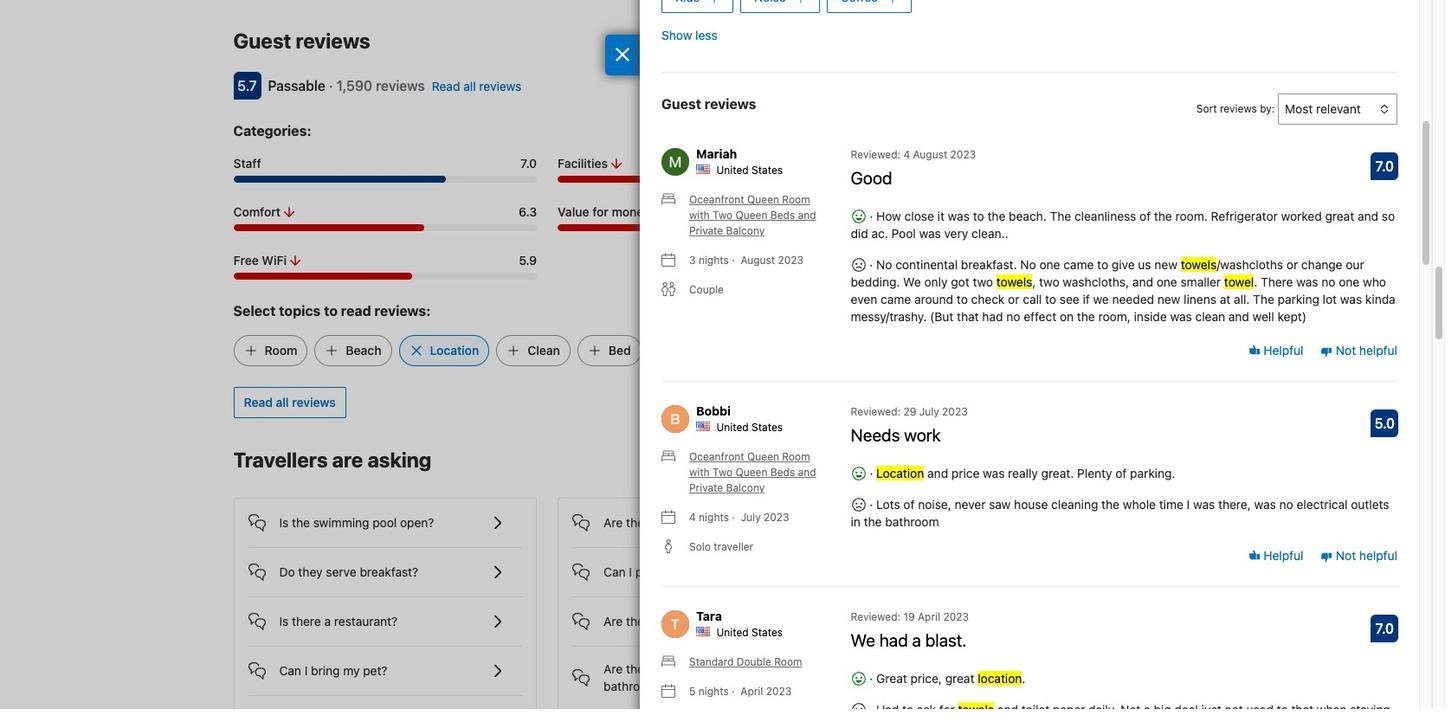 Task type: describe. For each thing, give the bounding box(es) containing it.
united for we had a blast.
[[717, 620, 749, 633]]

or inside /washcloths or change our bedding. we only got two
[[1287, 251, 1298, 265]]

answer
[[1017, 670, 1057, 684]]

0 vertical spatial new
[[1155, 251, 1178, 265]]

clean
[[1196, 303, 1226, 317]]

we have an instant answer to most questions
[[908, 670, 1160, 684]]

the inside . there was no one who even came around to check or call to see if we needed new linens at all. the parking lot was kinda messy/trashy. (but that had no effect on the room, inside was clean and well kept)
[[1253, 285, 1275, 300]]

breakfast?
[[360, 565, 418, 579]]

room for we had a blast.
[[774, 649, 802, 662]]

united states for needs work
[[717, 414, 783, 427]]

myrtle
[[1122, 254, 1153, 267]]

there
[[1261, 268, 1293, 283]]

0 vertical spatial july
[[920, 399, 939, 412]]

5.7
[[238, 78, 257, 94]]

room down topics
[[265, 343, 297, 358]]

show less
[[662, 21, 718, 36]]

was right the price
[[983, 459, 1005, 474]]

all inside button
[[276, 395, 289, 410]]

we inside /washcloths or change our bedding. we only got two
[[903, 268, 921, 283]]

1 horizontal spatial came
[[1064, 251, 1094, 265]]

location
[[978, 665, 1022, 679]]

reviews:
[[375, 303, 431, 319]]

standard double room
[[689, 649, 802, 662]]

1 horizontal spatial read all reviews
[[432, 79, 522, 94]]

reviewed: for we had a blast.
[[851, 604, 901, 617]]

of inside lots of noise, never saw house cleaning the whole time i was there, was no electrical outlets in the bathroom
[[904, 490, 915, 505]]

swimming
[[313, 515, 369, 530]]

low score for myrtle beach
[[1052, 254, 1186, 267]]

room for good
[[782, 186, 810, 199]]

can i bring my pet?
[[279, 663, 388, 678]]

less
[[696, 21, 718, 36]]

cleanliness
[[1075, 202, 1137, 217]]

with for are there rooms with a sea view? button
[[697, 515, 720, 530]]

was down the linens at top
[[1171, 303, 1192, 317]]

private for good
[[689, 218, 723, 231]]

1 horizontal spatial beach
[[1156, 254, 1186, 267]]

one for there
[[1339, 268, 1360, 283]]

not helpful for good
[[1333, 336, 1398, 350]]

well
[[1253, 303, 1275, 317]]

0 horizontal spatial great
[[946, 665, 975, 679]]

they
[[298, 565, 323, 579]]

scored 5.0 element
[[1371, 403, 1399, 431]]

great inside how close it was to the beach. the cleanliness of the room. refrigerator worked great and so did ac. pool was very clean..
[[1325, 202, 1355, 217]]

was up very
[[948, 202, 970, 217]]

on
[[1060, 303, 1074, 317]]

still
[[982, 573, 1013, 593]]

questions
[[1106, 670, 1160, 684]]

to inside how close it was to the beach. the cleanliness of the room. refrigerator worked great and so did ac. pool was very clean..
[[973, 202, 984, 217]]

. there was no one who even came around to check or call to see if we needed new linens at all. the parking lot was kinda messy/trashy. (but that had no effect on the room, inside was clean and well kept)
[[851, 268, 1396, 317]]

there for is there a restaurant?
[[292, 614, 321, 629]]

(but
[[930, 303, 954, 317]]

park
[[636, 565, 660, 579]]

not helpful button for needs work
[[1321, 540, 1398, 557]]

select
[[233, 303, 276, 319]]

kept)
[[1278, 303, 1307, 317]]

smaller
[[1181, 268, 1221, 283]]

two for needs work
[[713, 459, 733, 472]]

rooms for view?
[[659, 515, 694, 530]]

see
[[1060, 285, 1080, 300]]

read
[[341, 303, 371, 319]]

. inside . there was no one who even came around to check or call to see if we needed new linens at all. the parking lot was kinda messy/trashy. (but that had no effect on the room, inside was clean and well kept)
[[1254, 268, 1258, 283]]

have
[[929, 670, 956, 684]]

location 7.8 meter
[[882, 224, 1186, 231]]

1 horizontal spatial one
[[1157, 268, 1178, 283]]

bed
[[609, 343, 631, 358]]

5.0
[[1375, 409, 1395, 425]]

can i park there? button
[[573, 548, 847, 583]]

read inside button
[[244, 395, 273, 410]]

to right the call
[[1045, 285, 1057, 300]]

scored 7.0 element for good
[[1371, 146, 1399, 173]]

read all reviews inside button
[[244, 395, 336, 410]]

0 vertical spatial april
[[918, 604, 941, 617]]

needs
[[851, 419, 900, 439]]

are
[[332, 448, 363, 472]]

our
[[1346, 251, 1365, 265]]

washcloths,
[[1063, 268, 1129, 283]]

to down got
[[957, 285, 968, 300]]

reviewed: for needs work
[[851, 399, 901, 412]]

comfort
[[233, 204, 281, 219]]

of inside how close it was to the beach. the cleanliness of the room. refrigerator worked great and so did ac. pool was very clean..
[[1140, 202, 1151, 217]]

nights for we had a blast.
[[699, 678, 729, 691]]

5.9
[[519, 253, 537, 268]]

couple
[[689, 277, 724, 290]]

2023 up blast.
[[943, 604, 969, 617]]

2023 down "value for money 6.2" meter
[[778, 247, 804, 260]]

was down close
[[919, 219, 941, 234]]

can i park there?
[[604, 565, 699, 579]]

oceanfront for needs work
[[689, 444, 745, 457]]

time
[[1159, 490, 1184, 505]]

standard
[[689, 649, 734, 662]]

· down "value for money 6.2" meter
[[732, 247, 735, 260]]

oceanfront queen room with two queen beds and private balcony for good
[[689, 186, 816, 231]]

free
[[233, 253, 259, 268]]

the left 'whole'
[[1102, 490, 1120, 505]]

do they serve breakfast? button
[[248, 548, 522, 583]]

solo
[[689, 534, 711, 547]]

are there rooms with a sea view?
[[604, 515, 788, 530]]

1 vertical spatial july
[[741, 504, 761, 517]]

reviewed: 4 august 2023
[[851, 141, 976, 154]]

united states for good
[[717, 157, 783, 170]]

there?
[[664, 565, 699, 579]]

0 horizontal spatial beach
[[346, 343, 382, 358]]

1 vertical spatial for
[[1105, 254, 1119, 267]]

nights for good
[[699, 247, 729, 260]]

show
[[662, 21, 692, 36]]

can i bring my pet? button
[[248, 647, 522, 682]]

to left most
[[1060, 670, 1071, 684]]

· up bedding.
[[867, 251, 877, 265]]

the up the clean..
[[988, 202, 1006, 217]]

value for money
[[558, 204, 650, 219]]

bring
[[311, 663, 340, 678]]

1 horizontal spatial read
[[432, 79, 460, 94]]

staff 7.0 meter
[[233, 176, 537, 183]]

travellers are asking
[[233, 448, 432, 472]]

states for we had a blast.
[[752, 620, 783, 633]]

the inside . there was no one who even came around to check or call to see if we needed new linens at all. the parking lot was kinda messy/trashy. (but that had no effect on the room, inside was clean and well kept)
[[1077, 303, 1095, 317]]

1 no from the left
[[877, 251, 892, 265]]

· great price, great location .
[[867, 665, 1026, 679]]

price
[[952, 459, 980, 474]]

we for had
[[851, 624, 876, 644]]

0 vertical spatial for
[[593, 204, 609, 219]]

· left 1,590
[[329, 78, 333, 94]]

are for are there rooms with a balcony?
[[604, 614, 623, 629]]

i inside lots of noise, never saw house cleaning the whole time i was there, was no electrical outlets in the bathroom
[[1187, 490, 1190, 505]]

· down needs
[[870, 459, 873, 474]]

1 horizontal spatial 4
[[904, 141, 910, 154]]

,
[[1033, 268, 1036, 283]]

no inside lots of noise, never saw house cleaning the whole time i was there, was no electrical outlets in the bathroom
[[1280, 490, 1294, 505]]

free wifi
[[233, 253, 287, 268]]

breakfast.
[[961, 251, 1017, 265]]

0 vertical spatial august
[[913, 141, 948, 154]]

score
[[1075, 254, 1102, 267]]

· left noise,
[[867, 490, 877, 505]]

staff
[[233, 156, 261, 171]]

effect
[[1024, 303, 1057, 317]]

was right the lot
[[1341, 285, 1362, 300]]

around
[[915, 285, 954, 300]]

noise,
[[918, 490, 952, 505]]

1 horizontal spatial guest
[[662, 89, 701, 105]]

outlets
[[1351, 490, 1390, 505]]

pet?
[[363, 663, 388, 678]]

2 no from the left
[[1020, 251, 1036, 265]]

and inside how close it was to the beach. the cleanliness of the room. refrigerator worked great and so did ac. pool was very clean..
[[1358, 202, 1379, 217]]

sort reviews by:
[[1197, 96, 1275, 109]]

can for can i bring my pet?
[[279, 663, 301, 678]]

reviewed: 19 april 2023
[[851, 604, 969, 617]]

read all reviews button
[[233, 387, 346, 418]]

0 horizontal spatial august
[[741, 247, 775, 260]]

reviewed: 29 july 2023
[[851, 399, 968, 412]]

who
[[1363, 268, 1387, 283]]

really
[[1008, 459, 1038, 474]]

0 horizontal spatial guest
[[233, 29, 291, 53]]

· up the traveller
[[732, 504, 735, 517]]

pool
[[373, 515, 397, 530]]

reviews inside button
[[292, 395, 336, 410]]

even
[[851, 285, 878, 300]]

a left restaurant?
[[324, 614, 331, 629]]

nights for needs work
[[699, 504, 729, 517]]

3
[[689, 247, 696, 260]]

2023 right sea
[[764, 504, 790, 517]]

helpful for good
[[1360, 336, 1398, 350]]

location inside list of reviews region
[[877, 459, 924, 474]]

was left there,
[[1193, 490, 1215, 505]]

low
[[1052, 254, 1072, 267]]

room for needs work
[[782, 444, 810, 457]]

call
[[1023, 285, 1042, 300]]

categories:
[[233, 123, 311, 139]]

oceanfront for good
[[689, 186, 745, 199]]

no continental breakfast. no one came to give us new towels
[[877, 251, 1217, 265]]

needed
[[1113, 285, 1154, 300]]

2 rooms from the top
[[659, 614, 694, 629]]

parking
[[1278, 285, 1320, 300]]

travellers
[[233, 448, 328, 472]]

not for good
[[1336, 336, 1356, 350]]

7.0 for good
[[1376, 152, 1394, 167]]

plenty
[[1077, 459, 1112, 474]]

helpful for good
[[1261, 336, 1304, 350]]

list of reviews region
[[651, 118, 1408, 709]]

1 vertical spatial towels
[[997, 268, 1033, 283]]

are for are there rooms with a private bathroom?
[[604, 662, 623, 676]]



Task type: vqa. For each thing, say whether or not it's contained in the screenshot.
1st Distances from right
no



Task type: locate. For each thing, give the bounding box(es) containing it.
is for is there a restaurant?
[[279, 614, 289, 629]]

a for are there rooms with a balcony?
[[724, 614, 730, 629]]

states for good
[[752, 157, 783, 170]]

2 horizontal spatial one
[[1339, 268, 1360, 283]]

1 vertical spatial location
[[430, 343, 479, 358]]

room.
[[1176, 202, 1208, 217]]

0 horizontal spatial for
[[593, 204, 609, 219]]

not helpful for needs work
[[1333, 541, 1398, 556]]

1 not helpful from the top
[[1333, 336, 1398, 350]]

. down /washcloths
[[1254, 268, 1258, 283]]

a down reviewed: 19 april 2023
[[912, 624, 921, 644]]

2 reviewed: from the top
[[851, 399, 901, 412]]

2 scored 7.0 element from the top
[[1371, 608, 1399, 636]]

to up the washcloths,
[[1097, 251, 1109, 265]]

had down 19
[[880, 624, 908, 644]]

1 reviewed: from the top
[[851, 141, 901, 154]]

lots of noise, never saw house cleaning the whole time i was there, was no electrical outlets in the bathroom
[[851, 490, 1390, 523]]

0 vertical spatial helpful
[[1261, 336, 1304, 350]]

are up bathroom?
[[604, 662, 623, 676]]

1 horizontal spatial august
[[913, 141, 948, 154]]

we for have
[[908, 670, 926, 684]]

helpful for needs work
[[1360, 541, 1398, 556]]

0 vertical spatial i
[[1187, 490, 1190, 505]]

1 helpful from the top
[[1360, 336, 1398, 350]]

3 rooms from the top
[[659, 662, 694, 676]]

1 vertical spatial states
[[752, 414, 783, 427]]

of right see on the bottom right
[[1116, 459, 1127, 474]]

beds for needs work
[[771, 459, 795, 472]]

april right 19
[[918, 604, 941, 617]]

scored 7.0 element for we had a blast.
[[1371, 608, 1399, 636]]

great right the price,
[[946, 665, 975, 679]]

2 not helpful button from the top
[[1321, 540, 1398, 557]]

united down bobbi
[[717, 414, 749, 427]]

helpful
[[1360, 336, 1398, 350], [1360, 541, 1398, 556]]

whole
[[1123, 490, 1156, 505]]

two up "value for money 6.2" meter
[[713, 202, 733, 215]]

1 vertical spatial of
[[1116, 459, 1127, 474]]

3 states from the top
[[752, 620, 783, 633]]

pool
[[892, 219, 916, 234]]

the right in
[[864, 508, 882, 523]]

the
[[1050, 202, 1072, 217], [1253, 285, 1275, 300]]

the
[[988, 202, 1006, 217], [1154, 202, 1172, 217], [1077, 303, 1095, 317], [1102, 490, 1120, 505], [864, 508, 882, 523], [292, 515, 310, 530]]

room up 3 nights · august 2023
[[782, 186, 810, 199]]

1 vertical spatial united
[[717, 414, 749, 427]]

one inside . there was no one who even came around to check or call to see if we needed new linens at all. the parking lot was kinda messy/trashy. (but that had no effect on the room, inside was clean and well kept)
[[1339, 268, 1360, 283]]

is for is the swimming pool open?
[[279, 515, 289, 530]]

1 vertical spatial no
[[1007, 303, 1021, 317]]

beach.
[[1009, 202, 1047, 217]]

0 vertical spatial location
[[882, 204, 931, 219]]

review categories element
[[233, 120, 311, 141]]

1 are from the top
[[604, 515, 623, 530]]

rooms for bathroom?
[[659, 662, 694, 676]]

2 helpful from the top
[[1261, 541, 1304, 556]]

1 vertical spatial 4
[[689, 504, 696, 517]]

united states for we had a blast.
[[717, 620, 783, 633]]

helpful button
[[1248, 335, 1304, 352], [1248, 540, 1304, 557]]

cleanliness 6.2 meter
[[882, 176, 1186, 183]]

0 vertical spatial two
[[713, 202, 733, 215]]

wifi
[[262, 253, 287, 268]]

sea
[[733, 515, 753, 530]]

0 vertical spatial the
[[1050, 202, 1072, 217]]

not helpful button down the outlets
[[1321, 540, 1398, 557]]

helpful down kept) on the right of page
[[1261, 336, 1304, 350]]

there for are there rooms with a private bathroom?
[[626, 662, 655, 676]]

two for good
[[713, 202, 733, 215]]

1 horizontal spatial .
[[1254, 268, 1258, 283]]

i for can i bring my pet?
[[305, 663, 308, 678]]

are up can i park there?
[[604, 515, 623, 530]]

oceanfront down bobbi
[[689, 444, 745, 457]]

1 vertical spatial oceanfront queen room with two queen beds and private balcony link
[[662, 443, 830, 490]]

balcony?
[[733, 614, 783, 629]]

0 vertical spatial guest
[[233, 29, 291, 53]]

1 horizontal spatial no
[[1280, 490, 1294, 505]]

is up do
[[279, 515, 289, 530]]

messy/trashy.
[[851, 303, 927, 317]]

needs work
[[851, 419, 941, 439]]

lot
[[1323, 285, 1337, 300]]

location down reviews:
[[430, 343, 479, 358]]

two up check
[[973, 268, 993, 283]]

is down do
[[279, 614, 289, 629]]

1 rooms from the top
[[659, 515, 694, 530]]

4 up 'cleanliness' at the top right of page
[[904, 141, 910, 154]]

united down mariah
[[717, 157, 749, 170]]

bathroom
[[885, 508, 939, 523]]

2 vertical spatial reviewed:
[[851, 604, 901, 617]]

0 vertical spatial beds
[[771, 202, 795, 215]]

0 vertical spatial all
[[464, 79, 476, 94]]

helpful button down "well"
[[1248, 335, 1304, 352]]

2 horizontal spatial no
[[1322, 268, 1336, 283]]

oceanfront queen room with two queen beds and private balcony link for good
[[662, 186, 830, 232]]

work
[[904, 419, 941, 439]]

nights right '3'
[[699, 247, 729, 260]]

of up 'bathroom'
[[904, 490, 915, 505]]

2 private from the top
[[689, 475, 723, 488]]

2 not from the top
[[1336, 541, 1356, 556]]

no up ,
[[1020, 251, 1036, 265]]

0 vertical spatial reviewed:
[[851, 141, 901, 154]]

2 oceanfront queen room with two queen beds and private balcony from the top
[[689, 444, 816, 488]]

queen
[[747, 186, 779, 199], [736, 202, 768, 215], [747, 444, 779, 457], [736, 459, 768, 472]]

with for are there rooms with a balcony? button
[[697, 614, 720, 629]]

0 horizontal spatial had
[[880, 624, 908, 644]]

· right 6.2
[[867, 202, 877, 217]]

1 not from the top
[[1336, 336, 1356, 350]]

0 vertical spatial or
[[1287, 251, 1298, 265]]

0 vertical spatial are
[[604, 515, 623, 530]]

2 two from the left
[[1039, 268, 1060, 283]]

1 vertical spatial great
[[946, 665, 975, 679]]

2023 down 'private'
[[766, 678, 792, 691]]

united for good
[[717, 157, 749, 170]]

3 reviewed: from the top
[[851, 604, 901, 617]]

cleanliness
[[882, 156, 948, 171]]

the left room.
[[1154, 202, 1172, 217]]

not helpful down the kinda
[[1333, 336, 1398, 350]]

united states up standard double room
[[717, 620, 783, 633]]

the up location 7.8 meter
[[1050, 202, 1072, 217]]

1 vertical spatial came
[[881, 285, 911, 300]]

not helpful down the outlets
[[1333, 541, 1398, 556]]

can for can i park there?
[[604, 565, 626, 579]]

2 united states from the top
[[717, 414, 783, 427]]

very
[[944, 219, 968, 234]]

1 not helpful button from the top
[[1321, 335, 1398, 352]]

1 horizontal spatial the
[[1253, 285, 1275, 300]]

2 vertical spatial united states
[[717, 620, 783, 633]]

2 states from the top
[[752, 414, 783, 427]]

0 horizontal spatial no
[[1007, 303, 1021, 317]]

1 vertical spatial private
[[689, 475, 723, 488]]

april down 'private'
[[741, 678, 763, 691]]

a for are there rooms with a private bathroom?
[[724, 662, 730, 676]]

serve
[[326, 565, 357, 579]]

restaurant?
[[334, 614, 398, 629]]

beds up view?
[[771, 459, 795, 472]]

all
[[464, 79, 476, 94], [276, 395, 289, 410]]

2 vertical spatial united
[[717, 620, 749, 633]]

· left great
[[870, 665, 873, 679]]

location up pool
[[882, 204, 931, 219]]

balcony for good
[[726, 218, 765, 231]]

1 two from the top
[[713, 202, 733, 215]]

location up lots
[[877, 459, 924, 474]]

not helpful button
[[1321, 335, 1398, 352], [1321, 540, 1398, 557]]

helpful for needs work
[[1261, 541, 1304, 556]]

2 not helpful from the top
[[1333, 541, 1398, 556]]

balcony up 3 nights · august 2023
[[726, 218, 765, 231]]

or left the call
[[1008, 285, 1020, 300]]

19
[[904, 604, 915, 617]]

0 horizontal spatial all
[[276, 395, 289, 410]]

clean..
[[972, 219, 1009, 234]]

2 beds from the top
[[771, 459, 795, 472]]

with for are there rooms with a private bathroom? button on the bottom of page
[[697, 662, 720, 676]]

double
[[737, 649, 772, 662]]

are inside are there rooms with a private bathroom?
[[604, 662, 623, 676]]

oceanfront queen room with two queen beds and private balcony for needs work
[[689, 444, 816, 488]]

with inside are there rooms with a private bathroom?
[[697, 662, 720, 676]]

1 vertical spatial reviewed:
[[851, 399, 901, 412]]

0 horizontal spatial towels
[[997, 268, 1033, 283]]

1 horizontal spatial for
[[1105, 254, 1119, 267]]

a right tara
[[724, 614, 730, 629]]

read
[[432, 79, 460, 94], [244, 395, 273, 410]]

a for are there rooms with a sea view?
[[724, 515, 730, 530]]

nights right 5
[[699, 678, 729, 691]]

· down 'private'
[[732, 678, 735, 691]]

helpful down electrical
[[1261, 541, 1304, 556]]

there
[[626, 515, 655, 530], [292, 614, 321, 629], [626, 614, 655, 629], [626, 662, 655, 676]]

/washcloths or change our bedding. we only got two
[[851, 251, 1365, 283]]

close image
[[615, 48, 630, 61]]

2 horizontal spatial i
[[1187, 490, 1190, 505]]

1 horizontal spatial towels
[[1181, 251, 1217, 265]]

0 horizontal spatial read
[[244, 395, 273, 410]]

0 horizontal spatial guest reviews
[[233, 29, 370, 53]]

facilities 6.0 meter
[[558, 176, 862, 183]]

the inside how close it was to the beach. the cleanliness of the room. refrigerator worked great and so did ac. pool was very clean..
[[1050, 202, 1072, 217]]

passable
[[268, 78, 326, 94]]

value for money 6.2 meter
[[558, 224, 862, 231]]

august up 'cleanliness' at the top right of page
[[913, 141, 948, 154]]

how
[[877, 202, 901, 217]]

2 horizontal spatial of
[[1140, 202, 1151, 217]]

new up the inside
[[1158, 285, 1181, 300]]

are there rooms with a balcony?
[[604, 614, 783, 629]]

not helpful button down the kinda
[[1321, 335, 1398, 352]]

show less button
[[662, 13, 718, 44]]

rooms up solo
[[659, 515, 694, 530]]

is there a restaurant?
[[279, 614, 398, 629]]

there for are there rooms with a sea view?
[[626, 515, 655, 530]]

there inside are there rooms with a private bathroom?
[[626, 662, 655, 676]]

linens
[[1184, 285, 1217, 300]]

rooms up 5
[[659, 662, 694, 676]]

august down "value for money 6.2" meter
[[741, 247, 775, 260]]

towels up 'smaller'
[[1181, 251, 1217, 265]]

private up are there rooms with a sea view? button
[[689, 475, 723, 488]]

are there rooms with a sea view? button
[[573, 499, 847, 534]]

guest reviews
[[233, 29, 370, 53], [662, 89, 756, 105]]

to left read
[[324, 303, 338, 319]]

there down park on the left bottom of page
[[626, 614, 655, 629]]

is the swimming pool open? button
[[248, 499, 522, 534]]

oceanfront queen room with two queen beds and private balcony link for needs work
[[662, 443, 830, 490]]

i inside can i park there? "button"
[[629, 565, 632, 579]]

reviewed: up needs
[[851, 399, 901, 412]]

0 vertical spatial guest reviews
[[233, 29, 370, 53]]

0 vertical spatial oceanfront
[[689, 186, 745, 199]]

0 vertical spatial we
[[903, 268, 921, 283]]

1 private from the top
[[689, 218, 723, 231]]

0 vertical spatial is
[[279, 515, 289, 530]]

1 vertical spatial april
[[741, 678, 763, 691]]

1 scored 7.0 element from the top
[[1371, 146, 1399, 173]]

a left sea
[[724, 515, 730, 530]]

new inside . there was no one who even came around to check or call to see if we needed new linens at all. the parking lot was kinda messy/trashy. (but that had no effect on the room, inside was clean and well kept)
[[1158, 285, 1181, 300]]

1 vertical spatial oceanfront queen room with two queen beds and private balcony
[[689, 444, 816, 488]]

1 two from the left
[[973, 268, 993, 283]]

can left bring
[[279, 663, 301, 678]]

beach right us
[[1156, 254, 1186, 267]]

2023 right 29
[[942, 399, 968, 412]]

1 vertical spatial balcony
[[726, 475, 765, 488]]

1 vertical spatial all
[[276, 395, 289, 410]]

0 vertical spatial helpful
[[1360, 336, 1398, 350]]

can
[[604, 565, 626, 579], [279, 663, 301, 678]]

0 vertical spatial of
[[1140, 202, 1151, 217]]

0 horizontal spatial or
[[1008, 285, 1020, 300]]

two
[[713, 202, 733, 215], [713, 459, 733, 472]]

6.2
[[843, 204, 862, 219]]

3 united states from the top
[[717, 620, 783, 633]]

0 horizontal spatial 4
[[689, 504, 696, 517]]

0 horizontal spatial one
[[1040, 251, 1060, 265]]

no up the lot
[[1322, 268, 1336, 283]]

beds for good
[[771, 202, 795, 215]]

beds
[[771, 202, 795, 215], [771, 459, 795, 472]]

there up bathroom?
[[626, 662, 655, 676]]

2 helpful button from the top
[[1248, 540, 1304, 557]]

0 vertical spatial had
[[982, 303, 1003, 317]]

helpful button for needs work
[[1248, 540, 1304, 557]]

1 vertical spatial beach
[[346, 343, 382, 358]]

4 up solo
[[689, 504, 696, 517]]

1 balcony from the top
[[726, 218, 765, 231]]

6.3
[[519, 204, 537, 219]]

price,
[[911, 665, 942, 679]]

had inside . there was no one who even came around to check or call to see if we needed new linens at all. the parking lot was kinda messy/trashy. (but that had no effect on the room, inside was clean and well kept)
[[982, 303, 1003, 317]]

2 vertical spatial nights
[[699, 678, 729, 691]]

are for are there rooms with a sea view?
[[604, 515, 623, 530]]

guest
[[233, 29, 291, 53], [662, 89, 701, 105]]

1 is from the top
[[279, 515, 289, 530]]

was right there,
[[1255, 490, 1276, 505]]

oceanfront down facilities 6.0 meter
[[689, 186, 745, 199]]

guest reviews element
[[233, 27, 1073, 55]]

1 vertical spatial rooms
[[659, 614, 694, 629]]

2 is from the top
[[279, 614, 289, 629]]

1 vertical spatial guest reviews
[[662, 89, 756, 105]]

united states down mariah
[[717, 157, 783, 170]]

· location and price was really great. plenty of parking.
[[867, 459, 1176, 474]]

2 oceanfront queen room with two queen beds and private balcony link from the top
[[662, 443, 830, 490]]

are inside are there rooms with a sea view? button
[[604, 515, 623, 530]]

1 vertical spatial read all reviews
[[244, 395, 336, 410]]

i left bring
[[305, 663, 308, 678]]

2023 up cleanliness 6.2 'meter'
[[951, 141, 976, 154]]

1 vertical spatial beds
[[771, 459, 795, 472]]

oceanfront queen room with two queen beds and private balcony link up 3 nights · august 2023
[[662, 186, 830, 232]]

are inside are there rooms with a balcony? button
[[604, 614, 623, 629]]

1 horizontal spatial of
[[1116, 459, 1127, 474]]

came up messy/trashy.
[[881, 285, 911, 300]]

not for needs work
[[1336, 541, 1356, 556]]

1 vertical spatial united states
[[717, 414, 783, 427]]

august
[[913, 141, 948, 154], [741, 247, 775, 260]]

states for needs work
[[752, 414, 783, 427]]

all.
[[1234, 285, 1250, 300]]

2 vertical spatial no
[[1280, 490, 1294, 505]]

0 vertical spatial nights
[[699, 247, 729, 260]]

reviewed: up good
[[851, 141, 901, 154]]

helpful
[[1261, 336, 1304, 350], [1261, 541, 1304, 556]]

guest up scored 5.7 element
[[233, 29, 291, 53]]

i inside can i bring my pet? button
[[305, 663, 308, 678]]

1 vertical spatial we
[[851, 624, 876, 644]]

7.0 for we had a blast.
[[1376, 614, 1394, 630]]

one left 'smaller'
[[1157, 268, 1178, 283]]

rooms inside are there rooms with a private bathroom?
[[659, 662, 694, 676]]

saw
[[989, 490, 1011, 505]]

the down if
[[1077, 303, 1095, 317]]

facilities
[[558, 156, 608, 171]]

the inside button
[[292, 515, 310, 530]]

comfort 6.3 meter
[[233, 224, 537, 231]]

came
[[1064, 251, 1094, 265], [881, 285, 911, 300]]

1 oceanfront from the top
[[689, 186, 745, 199]]

give
[[1112, 251, 1135, 265]]

oceanfront queen room with two queen beds and private balcony up "4 nights · july 2023"
[[689, 444, 816, 488]]

2 vertical spatial are
[[604, 662, 623, 676]]

no left effect
[[1007, 303, 1021, 317]]

3 are from the top
[[604, 662, 623, 676]]

of left 7.8
[[1140, 202, 1151, 217]]

great
[[877, 665, 907, 679]]

scored 7.0 element
[[1371, 146, 1399, 173], [1371, 608, 1399, 636]]

states
[[752, 157, 783, 170], [752, 414, 783, 427], [752, 620, 783, 633]]

1 oceanfront queen room with two queen beds and private balcony from the top
[[689, 186, 816, 231]]

not down electrical
[[1336, 541, 1356, 556]]

and inside . there was no one who even came around to check or call to see if we needed new linens at all. the parking lot was kinda messy/trashy. (but that had no effect on the room, inside was clean and well kept)
[[1229, 303, 1250, 317]]

0 horizontal spatial no
[[877, 251, 892, 265]]

0 vertical spatial private
[[689, 218, 723, 231]]

united for needs work
[[717, 414, 749, 427]]

2 two from the top
[[713, 459, 733, 472]]

0 horizontal spatial july
[[741, 504, 761, 517]]

two right ,
[[1039, 268, 1060, 283]]

sort
[[1197, 96, 1217, 109]]

continental
[[896, 251, 958, 265]]

1 vertical spatial helpful
[[1360, 541, 1398, 556]]

0 vertical spatial oceanfront queen room with two queen beds and private balcony
[[689, 186, 816, 231]]

2 united from the top
[[717, 414, 749, 427]]

1 beds from the top
[[771, 202, 795, 215]]

at
[[1220, 285, 1231, 300]]

reviewed: for good
[[851, 141, 901, 154]]

if
[[1083, 285, 1090, 300]]

0 vertical spatial towels
[[1181, 251, 1217, 265]]

two inside /washcloths or change our bedding. we only got two
[[973, 268, 993, 283]]

an
[[959, 670, 972, 684]]

are there rooms with a balcony? button
[[573, 598, 847, 632]]

balcony for needs work
[[726, 475, 765, 488]]

7.0
[[1376, 152, 1394, 167], [521, 156, 537, 171], [1376, 614, 1394, 630]]

helpful button for good
[[1248, 335, 1304, 352]]

reviewed: left 19
[[851, 604, 901, 617]]

balcony
[[726, 218, 765, 231], [726, 475, 765, 488]]

not helpful button for good
[[1321, 335, 1398, 352]]

0 horizontal spatial i
[[305, 663, 308, 678]]

1 vertical spatial nights
[[699, 504, 729, 517]]

private for needs work
[[689, 475, 723, 488]]

blast.
[[926, 624, 967, 644]]

good
[[851, 161, 893, 181]]

a inside are there rooms with a private bathroom?
[[724, 662, 730, 676]]

1 vertical spatial two
[[713, 459, 733, 472]]

ac.
[[872, 219, 888, 234]]

see availability button
[[1080, 446, 1186, 477]]

0 vertical spatial not helpful
[[1333, 336, 1398, 350]]

room up view?
[[782, 444, 810, 457]]

a inside list of reviews region
[[912, 624, 921, 644]]

towels up the call
[[997, 268, 1033, 283]]

0 horizontal spatial april
[[741, 678, 763, 691]]

one for continental
[[1040, 251, 1060, 265]]

free wifi 5.9 meter
[[233, 273, 537, 280]]

can left park on the left bottom of page
[[604, 565, 626, 579]]

nights up "solo traveller"
[[699, 504, 729, 517]]

1 united from the top
[[717, 157, 749, 170]]

can inside button
[[279, 663, 301, 678]]

2 vertical spatial i
[[305, 663, 308, 678]]

0 horizontal spatial can
[[279, 663, 301, 678]]

room
[[782, 186, 810, 199], [265, 343, 297, 358], [782, 444, 810, 457], [774, 649, 802, 662]]

1 states from the top
[[752, 157, 783, 170]]

oceanfront queen room with two queen beds and private balcony link up "4 nights · july 2023"
[[662, 443, 830, 490]]

0 vertical spatial states
[[752, 157, 783, 170]]

0 vertical spatial helpful button
[[1248, 335, 1304, 352]]

2 balcony from the top
[[726, 475, 765, 488]]

1 vertical spatial new
[[1158, 285, 1181, 300]]

0 vertical spatial scored 7.0 element
[[1371, 146, 1399, 173]]

not
[[1336, 336, 1356, 350], [1336, 541, 1356, 556]]

1 horizontal spatial all
[[464, 79, 476, 94]]

came inside . there was no one who even came around to check or call to see if we needed new linens at all. the parking lot was kinda messy/trashy. (but that had no effect on the room, inside was clean and well kept)
[[881, 285, 911, 300]]

no
[[877, 251, 892, 265], [1020, 251, 1036, 265]]

topics
[[279, 303, 321, 319]]

1 vertical spatial .
[[1022, 665, 1026, 679]]

3 united from the top
[[717, 620, 749, 633]]

0 vertical spatial read
[[432, 79, 460, 94]]

2 are from the top
[[604, 614, 623, 629]]

was up the parking
[[1297, 268, 1319, 283]]

rated okay element
[[268, 78, 326, 94]]

i for can i park there?
[[629, 565, 632, 579]]

not down the lot
[[1336, 336, 1356, 350]]

0 horizontal spatial read all reviews
[[244, 395, 336, 410]]

or inside . there was no one who even came around to check or call to see if we needed new linens at all. the parking lot was kinda messy/trashy. (but that had no effect on the room, inside was clean and well kept)
[[1008, 285, 1020, 300]]

1 united states from the top
[[717, 157, 783, 170]]

2 oceanfront from the top
[[689, 444, 745, 457]]

1 helpful button from the top
[[1248, 335, 1304, 352]]

1 helpful from the top
[[1261, 336, 1304, 350]]

0 vertical spatial .
[[1254, 268, 1258, 283]]

1 oceanfront queen room with two queen beds and private balcony link from the top
[[662, 186, 830, 232]]

0 vertical spatial balcony
[[726, 218, 765, 231]]

kinda
[[1366, 285, 1396, 300]]

can inside "button"
[[604, 565, 626, 579]]

helpful button down there,
[[1248, 540, 1304, 557]]

check
[[971, 285, 1005, 300]]

2 helpful from the top
[[1360, 541, 1398, 556]]

private up '3'
[[689, 218, 723, 231]]

1 vertical spatial oceanfront
[[689, 444, 745, 457]]

for right value
[[593, 204, 609, 219]]

read all reviews
[[432, 79, 522, 94], [244, 395, 336, 410]]

there for are there rooms with a balcony?
[[626, 614, 655, 629]]

1 vertical spatial i
[[629, 565, 632, 579]]

april
[[918, 604, 941, 617], [741, 678, 763, 691]]

scored 5.7 element
[[233, 72, 261, 100]]



